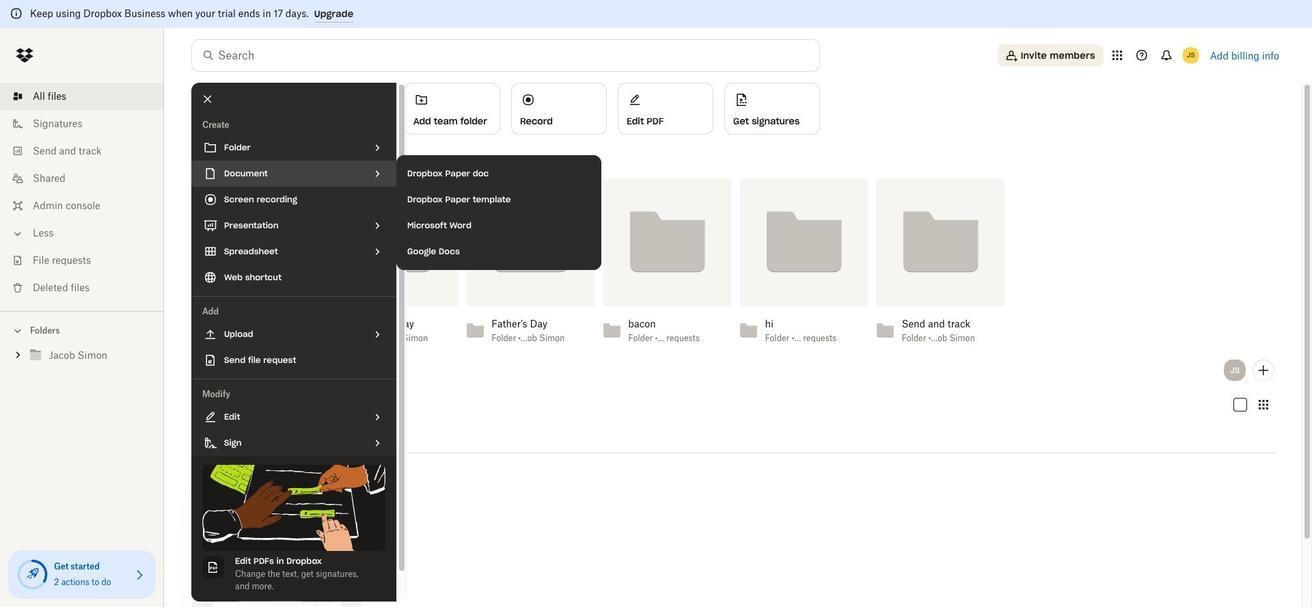 Task type: locate. For each thing, give the bounding box(es) containing it.
list
[[0, 75, 164, 311]]

list item
[[0, 83, 164, 110]]

less image
[[11, 227, 25, 241]]

close image
[[196, 88, 219, 111]]

alert
[[0, 0, 1313, 28]]

menu item
[[191, 135, 397, 161], [191, 161, 397, 187], [191, 187, 397, 213], [191, 213, 397, 239], [191, 239, 397, 265], [191, 265, 397, 291], [191, 321, 397, 347], [191, 347, 397, 373], [191, 404, 397, 430], [191, 430, 397, 456], [202, 551, 386, 607]]

menu
[[191, 83, 407, 607], [397, 155, 602, 270]]



Task type: vqa. For each thing, say whether or not it's contained in the screenshot.
menu
yes



Task type: describe. For each thing, give the bounding box(es) containing it.
team member folder, jacob simon row
[[192, 467, 362, 607]]

add team members image
[[1256, 362, 1272, 378]]

dropbox image
[[11, 42, 38, 69]]



